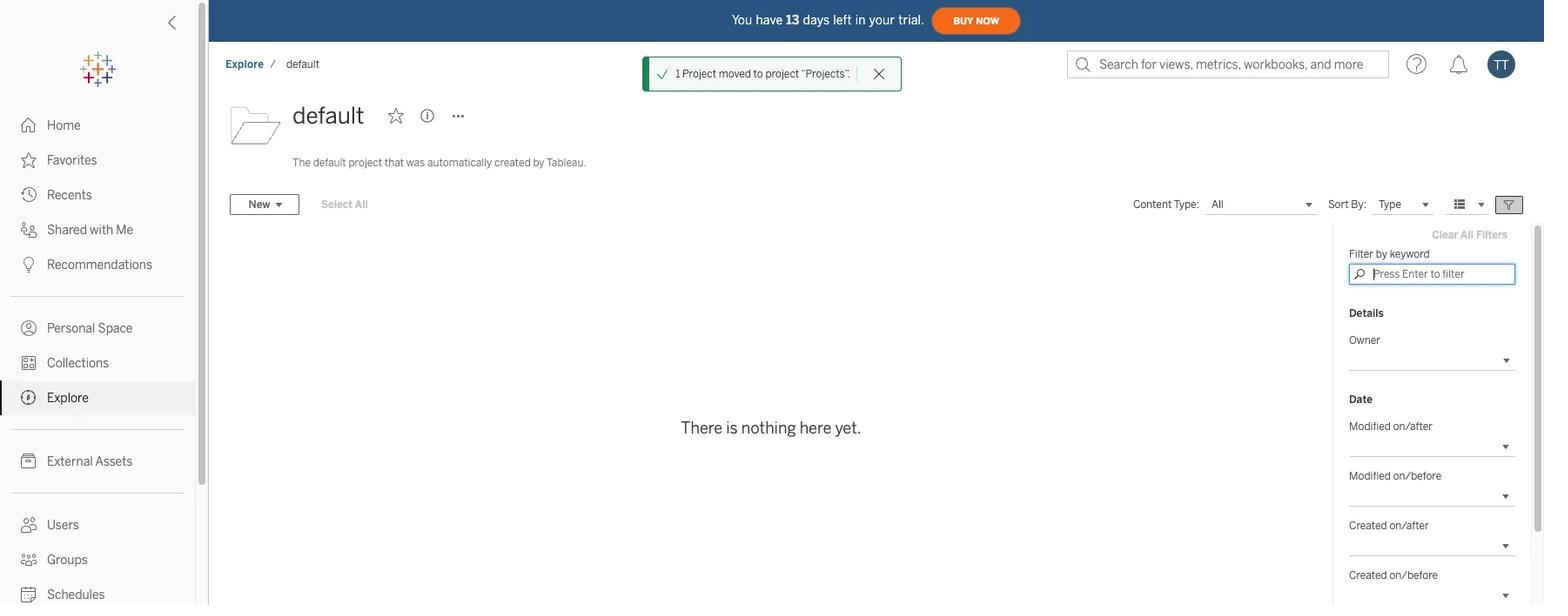 Task type: locate. For each thing, give the bounding box(es) containing it.
created on/before
[[1349, 569, 1438, 582]]

0 horizontal spatial by
[[533, 157, 545, 169]]

you
[[732, 13, 752, 27]]

1 modified from the top
[[1349, 420, 1391, 433]]

by text only_f5he34f image for recents
[[21, 187, 37, 203]]

by right filter
[[1376, 248, 1388, 260]]

shared with me link
[[0, 212, 195, 247]]

0 vertical spatial explore link
[[225, 57, 265, 71]]

keyword
[[1390, 248, 1430, 260]]

was
[[406, 157, 425, 169]]

1 vertical spatial on/after
[[1390, 520, 1429, 532]]

favorites
[[47, 153, 97, 168]]

0 horizontal spatial all
[[355, 198, 368, 211]]

explore link left /
[[225, 57, 265, 71]]

created
[[495, 157, 531, 169]]

explore for explore
[[47, 391, 89, 406]]

sort
[[1328, 198, 1349, 211]]

modified up created on/after
[[1349, 470, 1391, 482]]

1 horizontal spatial explore link
[[225, 57, 265, 71]]

on/after for created on/after
[[1390, 520, 1429, 532]]

explore link
[[225, 57, 265, 71], [0, 380, 195, 415]]

created for created on/before
[[1349, 569, 1387, 582]]

0 vertical spatial on/after
[[1393, 420, 1433, 433]]

moved
[[719, 68, 751, 80]]

by:
[[1351, 198, 1367, 211]]

by text only_f5he34f image for external assets
[[21, 454, 37, 469]]

project right to
[[766, 68, 799, 80]]

by text only_f5he34f image inside home link
[[21, 118, 37, 133]]

select
[[321, 198, 353, 211]]

by text only_f5he34f image left shared
[[21, 222, 37, 238]]

explore /
[[225, 58, 276, 71]]

all right 'clear'
[[1461, 229, 1474, 241]]

by text only_f5he34f image left collections
[[21, 355, 37, 371]]

2 created from the top
[[1349, 569, 1387, 582]]

default right the
[[313, 157, 346, 169]]

created up created on/before
[[1349, 520, 1387, 532]]

by text only_f5he34f image
[[21, 118, 37, 133], [21, 152, 37, 168], [21, 320, 37, 336], [21, 390, 37, 406], [21, 517, 37, 533], [21, 552, 37, 568], [21, 587, 37, 602]]

0 vertical spatial on/before
[[1393, 470, 1442, 482]]

the default project that was automatically created by tableau.
[[292, 157, 586, 169]]

by text only_f5he34f image inside explore link
[[21, 390, 37, 406]]

content type:
[[1133, 198, 1199, 211]]

by
[[533, 157, 545, 169], [1376, 248, 1388, 260]]

by text only_f5he34f image for favorites
[[21, 152, 37, 168]]

on/after up modified on/after text field
[[1393, 420, 1433, 433]]

1 vertical spatial on/before
[[1390, 569, 1438, 582]]

1 vertical spatial explore link
[[0, 380, 195, 415]]

0 horizontal spatial project
[[349, 157, 382, 169]]

1 created from the top
[[1349, 520, 1387, 532]]

by text only_f5he34f image left users
[[21, 517, 37, 533]]

details
[[1349, 307, 1384, 319]]

2 by text only_f5he34f image from the top
[[21, 222, 37, 238]]

recents link
[[0, 178, 195, 212]]

users
[[47, 518, 79, 533]]

by text only_f5he34f image
[[21, 187, 37, 203], [21, 222, 37, 238], [21, 257, 37, 272], [21, 355, 37, 371], [21, 454, 37, 469]]

0 vertical spatial explore
[[225, 58, 264, 71]]

default element
[[281, 58, 325, 71]]

on/before
[[1393, 470, 1442, 482], [1390, 569, 1438, 582]]

5 by text only_f5he34f image from the top
[[21, 454, 37, 469]]

by text only_f5he34f image inside external assets link
[[21, 454, 37, 469]]

on/before up "modified on/before" text field
[[1393, 470, 1442, 482]]

nothing
[[741, 418, 796, 437]]

by text only_f5he34f image left recents
[[21, 187, 37, 203]]

3 by text only_f5he34f image from the top
[[21, 257, 37, 272]]

by text only_f5he34f image left favorites
[[21, 152, 37, 168]]

project left the that
[[349, 157, 382, 169]]

0 vertical spatial project
[[766, 68, 799, 80]]

by text only_f5he34f image left recommendations on the left of the page
[[21, 257, 37, 272]]

created down created on/after
[[1349, 569, 1387, 582]]

1 horizontal spatial all
[[1212, 198, 1224, 211]]

default up the
[[292, 102, 364, 130]]

created on/after
[[1349, 520, 1429, 532]]

all for select all
[[355, 198, 368, 211]]

by text only_f5he34f image left groups
[[21, 552, 37, 568]]

tableau.
[[547, 157, 586, 169]]

content
[[1133, 198, 1172, 211]]

by text only_f5he34f image inside schedules link
[[21, 587, 37, 602]]

1 by text only_f5he34f image from the top
[[21, 187, 37, 203]]

explore
[[225, 58, 264, 71], [47, 391, 89, 406]]

by text only_f5he34f image inside the recommendations link
[[21, 257, 37, 272]]

the
[[292, 157, 311, 169]]

4 by text only_f5he34f image from the top
[[21, 390, 37, 406]]

personal space
[[47, 321, 133, 336]]

have
[[756, 13, 783, 27]]

schedules
[[47, 588, 105, 602]]

1 by text only_f5he34f image from the top
[[21, 118, 37, 133]]

4 by text only_f5he34f image from the top
[[21, 355, 37, 371]]

all
[[355, 198, 368, 211], [1212, 198, 1224, 211], [1461, 229, 1474, 241]]

on/after
[[1393, 420, 1433, 433], [1390, 520, 1429, 532]]

default
[[286, 58, 320, 71], [292, 102, 364, 130], [313, 157, 346, 169]]

created for created on/after
[[1349, 520, 1387, 532]]

date
[[1349, 393, 1373, 406]]

by text only_f5he34f image inside favorites link
[[21, 152, 37, 168]]

on/before for modified on/before
[[1393, 470, 1442, 482]]

by text only_f5he34f image for personal space
[[21, 320, 37, 336]]

by text only_f5he34f image left the 'schedules'
[[21, 587, 37, 602]]

by text only_f5he34f image down collections link in the left bottom of the page
[[21, 390, 37, 406]]

on/before up created on/before text box
[[1390, 569, 1438, 582]]

default right /
[[286, 58, 320, 71]]

personal
[[47, 321, 95, 336]]

by text only_f5he34f image inside "shared with me" link
[[21, 222, 37, 238]]

created
[[1349, 520, 1387, 532], [1349, 569, 1387, 582]]

1 vertical spatial created
[[1349, 569, 1387, 582]]

all right type:
[[1212, 198, 1224, 211]]

clear all filters button
[[1424, 225, 1516, 245]]

type:
[[1174, 198, 1199, 211]]

shared
[[47, 223, 87, 238]]

Search for views, metrics, workbooks, and more text field
[[1067, 50, 1389, 78]]

in
[[855, 13, 866, 27]]

users link
[[0, 508, 195, 542]]

0 vertical spatial modified
[[1349, 420, 1391, 433]]

0 horizontal spatial explore
[[47, 391, 89, 406]]

navigation panel element
[[0, 52, 195, 605]]

Created on/after text field
[[1349, 535, 1516, 556]]

1 horizontal spatial explore
[[225, 58, 264, 71]]

on/after up created on/after text box on the right
[[1390, 520, 1429, 532]]

by text only_f5he34f image inside recents link
[[21, 187, 37, 203]]

by text only_f5he34f image left external
[[21, 454, 37, 469]]

filter
[[1349, 248, 1374, 260]]

explore link down collections
[[0, 380, 195, 415]]

recommendations
[[47, 258, 152, 272]]

1 vertical spatial default
[[292, 102, 364, 130]]

1 vertical spatial explore
[[47, 391, 89, 406]]

1 vertical spatial project
[[349, 157, 382, 169]]

by text only_f5he34f image inside collections link
[[21, 355, 37, 371]]

by text only_f5he34f image inside "groups" link
[[21, 552, 37, 568]]

you have 13 days left in your trial.
[[732, 13, 925, 27]]

1 horizontal spatial by
[[1376, 248, 1388, 260]]

there is nothing here yet.
[[681, 418, 862, 437]]

buy now
[[953, 15, 999, 27]]

by text only_f5he34f image left personal
[[21, 320, 37, 336]]

now
[[976, 15, 999, 27]]

explore inside main navigation. press the up and down arrow keys to access links. element
[[47, 391, 89, 406]]

by text only_f5he34f image left the home
[[21, 118, 37, 133]]

1 horizontal spatial project
[[766, 68, 799, 80]]

modified on/after
[[1349, 420, 1433, 433]]

by text only_f5he34f image inside users link
[[21, 517, 37, 533]]

is
[[726, 418, 738, 437]]

2 horizontal spatial all
[[1461, 229, 1474, 241]]

personal space link
[[0, 311, 195, 346]]

5 by text only_f5he34f image from the top
[[21, 517, 37, 533]]

by text only_f5he34f image for recommendations
[[21, 257, 37, 272]]

recommendations link
[[0, 247, 195, 282]]

2 vertical spatial default
[[313, 157, 346, 169]]

7 by text only_f5he34f image from the top
[[21, 587, 37, 602]]

home link
[[0, 108, 195, 143]]

0 vertical spatial by
[[533, 157, 545, 169]]

automatically
[[427, 157, 492, 169]]

6 by text only_f5he34f image from the top
[[21, 552, 37, 568]]

3 by text only_f5he34f image from the top
[[21, 320, 37, 336]]

0 horizontal spatial explore link
[[0, 380, 195, 415]]

with
[[90, 223, 113, 238]]

modified down date
[[1349, 420, 1391, 433]]

Modified on/before text field
[[1349, 486, 1516, 507]]

assets
[[95, 454, 133, 469]]

0 vertical spatial default
[[286, 58, 320, 71]]

2 by text only_f5he34f image from the top
[[21, 152, 37, 168]]

owner
[[1349, 334, 1381, 346]]

by right created
[[533, 157, 545, 169]]

trial.
[[899, 13, 925, 27]]

explore left /
[[225, 58, 264, 71]]

project
[[766, 68, 799, 80], [349, 157, 382, 169]]

2 modified from the top
[[1349, 470, 1391, 482]]

left
[[833, 13, 852, 27]]

all right select
[[355, 198, 368, 211]]

0 vertical spatial created
[[1349, 520, 1387, 532]]

1 vertical spatial modified
[[1349, 470, 1391, 482]]

modified
[[1349, 420, 1391, 433], [1349, 470, 1391, 482]]

collections link
[[0, 346, 195, 380]]

clear all filters
[[1432, 229, 1508, 241]]

explore down collections
[[47, 391, 89, 406]]

by text only_f5he34f image inside personal space "link"
[[21, 320, 37, 336]]

collections
[[47, 356, 109, 371]]



Task type: vqa. For each thing, say whether or not it's contained in the screenshot.
the bottom PUBLISH
no



Task type: describe. For each thing, give the bounding box(es) containing it.
by text only_f5he34f image for shared with me
[[21, 222, 37, 238]]

type
[[1379, 198, 1402, 210]]

sort by:
[[1328, 198, 1367, 211]]

list view image
[[1452, 197, 1468, 212]]

your
[[869, 13, 895, 27]]

external
[[47, 454, 93, 469]]

favorites link
[[0, 143, 195, 178]]

success image
[[657, 68, 669, 80]]

1 project moved to project "projects". alert
[[676, 66, 850, 82]]

all button
[[1205, 194, 1318, 215]]

groups link
[[0, 542, 195, 577]]

on/after for modified on/after
[[1393, 420, 1433, 433]]

project inside alert
[[766, 68, 799, 80]]

there
[[681, 418, 723, 437]]

modified for modified on/after
[[1349, 420, 1391, 433]]

recents
[[47, 188, 92, 203]]

Modified on/after text field
[[1349, 436, 1516, 457]]

project
[[683, 68, 717, 80]]

here
[[800, 418, 832, 437]]

by text only_f5he34f image for collections
[[21, 355, 37, 371]]

home
[[47, 118, 81, 133]]

by text only_f5he34f image for schedules
[[21, 587, 37, 602]]

13
[[786, 13, 800, 27]]

on/before for created on/before
[[1390, 569, 1438, 582]]

new
[[249, 198, 270, 211]]

/
[[270, 58, 276, 71]]

external assets link
[[0, 444, 195, 479]]

that
[[385, 157, 404, 169]]

all for clear all filters
[[1461, 229, 1474, 241]]

buy now button
[[932, 7, 1021, 35]]

shared with me
[[47, 223, 133, 238]]

days
[[803, 13, 830, 27]]

yet.
[[835, 418, 862, 437]]

1
[[676, 68, 680, 80]]

by text only_f5he34f image for users
[[21, 517, 37, 533]]

type button
[[1372, 194, 1435, 215]]

"projects".
[[801, 68, 850, 80]]

filter by keyword
[[1349, 248, 1430, 260]]

explore for explore /
[[225, 58, 264, 71]]

all inside popup button
[[1212, 198, 1224, 211]]

space
[[98, 321, 133, 336]]

Filter by keyword text field
[[1349, 264, 1516, 285]]

groups
[[47, 553, 88, 568]]

external assets
[[47, 454, 133, 469]]

filters
[[1476, 229, 1508, 241]]

1 project moved to project "projects".
[[676, 68, 850, 80]]

1 vertical spatial by
[[1376, 248, 1388, 260]]

main navigation. press the up and down arrow keys to access links. element
[[0, 108, 195, 605]]

schedules link
[[0, 577, 195, 605]]

modified for modified on/before
[[1349, 470, 1391, 482]]

project image
[[230, 98, 282, 151]]

me
[[116, 223, 133, 238]]

by text only_f5he34f image for home
[[21, 118, 37, 133]]

select all button
[[310, 194, 379, 215]]

clear
[[1432, 229, 1458, 241]]

by text only_f5he34f image for groups
[[21, 552, 37, 568]]

select all
[[321, 198, 368, 211]]

new button
[[230, 194, 299, 215]]

buy
[[953, 15, 973, 27]]

Created on/before text field
[[1349, 585, 1516, 605]]

to
[[754, 68, 763, 80]]

modified on/before
[[1349, 470, 1442, 482]]

by text only_f5he34f image for explore
[[21, 390, 37, 406]]



